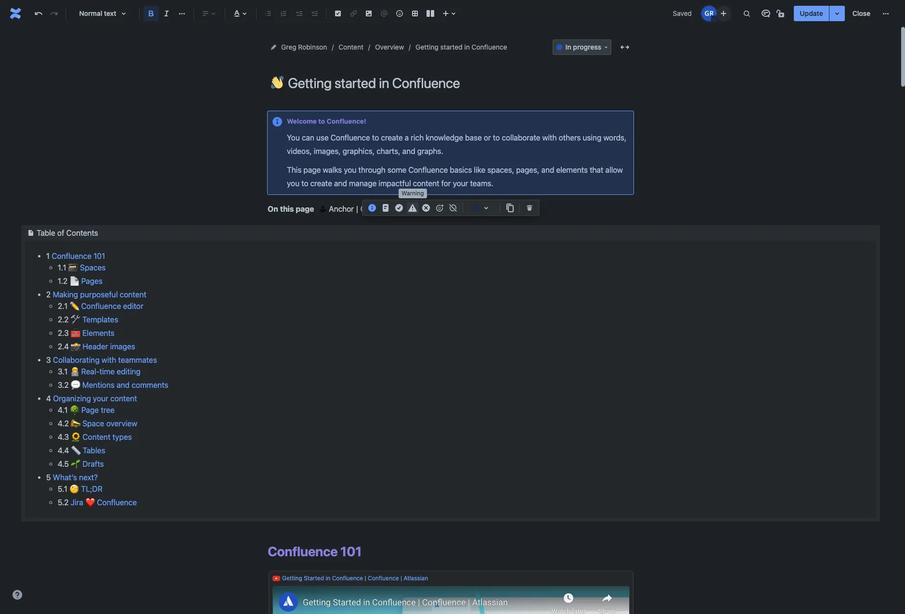 Task type: locate. For each thing, give the bounding box(es) containing it.
0 horizontal spatial you
[[287, 179, 299, 188]]

🌱 drafts link
[[71, 460, 104, 468]]

1 horizontal spatial content
[[339, 43, 363, 51]]

anchor image
[[317, 203, 329, 215]]

0 horizontal spatial your
[[93, 394, 108, 403]]

page
[[81, 406, 99, 414]]

content down link image
[[339, 43, 363, 51]]

1 horizontal spatial create
[[381, 133, 403, 142]]

0 vertical spatial your
[[453, 179, 468, 188]]

this
[[287, 166, 302, 174]]

space
[[82, 419, 104, 428]]

numbered list ⌘⇧7 image
[[278, 8, 289, 19]]

you down this
[[287, 179, 299, 188]]

0 horizontal spatial getting
[[282, 575, 302, 582]]

to
[[318, 117, 325, 125], [372, 133, 379, 142], [493, 133, 500, 142], [301, 179, 308, 188]]

1 vertical spatial 101
[[340, 543, 362, 559]]

0 vertical spatial with
[[542, 133, 557, 142]]

content
[[339, 43, 363, 51], [83, 433, 111, 441]]

101 inside the '1 confluence 101 1.1 🗃️ spaces 1.2 📄 pages 2 making purposeful content 2.1 ✏️ confluence editor 2.2 🛠️ templates 2.3 🧰 elements 2.4 📸 header images 3 collaborating with teammates 3.1 🧑‍💻 real-time editing 3.2 💬 mentions and comments 4 organizing your content 4.1 🌳 page tree 4.2 📣 space overview 4.3 🌻 content types 4.4 📏 tables 4.5 🌱 drafts 5 what's next? 5.1 🧐 tl;dr 5.2 jira ❤️ confluence'
[[94, 252, 105, 260]]

to down this
[[301, 179, 308, 188]]

1 horizontal spatial with
[[542, 133, 557, 142]]

invite to edit image
[[718, 7, 729, 19]]

content down 💬 mentions and comments link
[[110, 394, 137, 403]]

create inside this page walks you through some confluence basics like spaces, pages, and elements that allow you to create and manage impactful content for your teams.
[[310, 179, 332, 188]]

editing
[[117, 367, 141, 376]]

1 vertical spatial getting
[[282, 575, 302, 582]]

and down walks
[[334, 179, 347, 188]]

jira ❤️ confluence link
[[71, 498, 137, 507]]

4.3
[[58, 433, 69, 441]]

0 vertical spatial content
[[339, 43, 363, 51]]

🗃️
[[68, 263, 78, 272]]

1 vertical spatial content
[[83, 433, 111, 441]]

❤️
[[85, 498, 95, 507]]

and
[[402, 147, 415, 155], [541, 166, 554, 174], [334, 179, 347, 188], [117, 381, 130, 389]]

1 horizontal spatial your
[[453, 179, 468, 188]]

confluence image
[[8, 6, 23, 21], [8, 6, 23, 21]]

table
[[37, 229, 55, 237]]

graphics,
[[343, 147, 375, 155]]

🌱
[[71, 460, 80, 468]]

help image
[[12, 589, 23, 601]]

0 vertical spatial create
[[381, 133, 403, 142]]

1 vertical spatial your
[[93, 394, 108, 403]]

you right walks
[[344, 166, 356, 174]]

more image
[[880, 8, 892, 19]]

0 vertical spatial getting
[[416, 43, 439, 51]]

🌳 page tree link
[[70, 406, 115, 414]]

outdent ⇧tab image
[[293, 8, 305, 19]]

getting inside main content area, start typing to enter text. text box
[[282, 575, 302, 582]]

0 vertical spatial content
[[413, 179, 439, 188]]

create down walks
[[310, 179, 332, 188]]

1 horizontal spatial in
[[464, 43, 470, 51]]

2.2
[[58, 315, 69, 324]]

graphs.
[[417, 147, 443, 155]]

getting inside getting started in confluence link
[[416, 43, 439, 51]]

through
[[358, 166, 385, 174]]

anchor
[[329, 205, 354, 213]]

overview link
[[375, 41, 404, 53]]

🧑‍💻
[[70, 367, 79, 376]]

your down basics
[[453, 179, 468, 188]]

add image, video, or file image
[[363, 8, 375, 19]]

greg
[[281, 43, 296, 51]]

0 horizontal spatial create
[[310, 179, 332, 188]]

0 horizontal spatial in
[[326, 575, 330, 582]]

of
[[57, 229, 64, 237]]

with left others
[[542, 133, 557, 142]]

teammates
[[118, 356, 157, 364]]

2.1
[[58, 302, 67, 310]]

📣
[[71, 419, 80, 428]]

101
[[94, 252, 105, 260], [340, 543, 362, 559]]

editor
[[123, 302, 143, 310]]

to up charts,
[[372, 133, 379, 142]]

and inside you can use confluence to create a rich knowledge base or to collaborate with others using words, videos, images, graphics, charts, and graphs.
[[402, 147, 415, 155]]

use
[[316, 133, 329, 142]]

tree
[[101, 406, 115, 414]]

in inside text box
[[326, 575, 330, 582]]

2 horizontal spatial |
[[400, 575, 402, 582]]

elements
[[556, 166, 588, 174]]

5
[[46, 473, 51, 482]]

undo ⌘z image
[[33, 8, 44, 19]]

with
[[542, 133, 557, 142], [102, 356, 116, 364]]

table of contents image
[[25, 227, 37, 239]]

create up charts,
[[381, 133, 403, 142]]

🧑‍💻 real-time editing link
[[70, 367, 141, 376]]

📏
[[71, 446, 81, 455]]

0 horizontal spatial with
[[102, 356, 116, 364]]

emoji image
[[394, 8, 405, 19]]

1 vertical spatial in
[[326, 575, 330, 582]]

1 vertical spatial with
[[102, 356, 116, 364]]

anchor | on-this-page
[[329, 205, 407, 213]]

bullet list ⌘⇧8 image
[[262, 8, 274, 19]]

in
[[464, 43, 470, 51], [326, 575, 330, 582]]

1 horizontal spatial getting
[[416, 43, 439, 51]]

what's next? link
[[53, 473, 98, 482]]

✏️ confluence editor link
[[70, 302, 143, 310]]

4.2
[[58, 419, 69, 428]]

pages
[[81, 277, 103, 285]]

💬 mentions and comments link
[[71, 381, 168, 389]]

allow
[[605, 166, 623, 174]]

warning image
[[407, 202, 418, 214]]

and down "editing"
[[117, 381, 130, 389]]

101 up getting started in confluence | confluence | atlassian link
[[340, 543, 362, 559]]

content
[[413, 179, 439, 188], [120, 290, 146, 299], [110, 394, 137, 403]]

normal
[[79, 9, 102, 17]]

you
[[287, 133, 300, 142]]

page
[[303, 166, 321, 174], [390, 205, 407, 213], [296, 205, 314, 213]]

content up editor
[[120, 290, 146, 299]]

0 vertical spatial in
[[464, 43, 470, 51]]

note image
[[380, 202, 391, 214]]

📏 tables link
[[71, 446, 105, 455]]

normal text
[[79, 9, 116, 17]]

0 horizontal spatial |
[[356, 205, 358, 213]]

confluence inside you can use confluence to create a rich knowledge base or to collaborate with others using words, videos, images, graphics, charts, and graphs.
[[331, 133, 370, 142]]

your up tree
[[93, 394, 108, 403]]

and down a
[[402, 147, 415, 155]]

2
[[46, 290, 51, 299]]

warning tooltip
[[399, 189, 427, 198]]

1 vertical spatial create
[[310, 179, 332, 188]]

can
[[302, 133, 314, 142]]

move this page image
[[270, 43, 277, 51]]

1 horizontal spatial 101
[[340, 543, 362, 559]]

0 vertical spatial you
[[344, 166, 356, 174]]

getting for getting started in confluence | confluence | atlassian
[[282, 575, 302, 582]]

started
[[440, 43, 463, 51]]

your inside the '1 confluence 101 1.1 🗃️ spaces 1.2 📄 pages 2 making purposeful content 2.1 ✏️ confluence editor 2.2 🛠️ templates 2.3 🧰 elements 2.4 📸 header images 3 collaborating with teammates 3.1 🧑‍💻 real-time editing 3.2 💬 mentions and comments 4 organizing your content 4.1 🌳 page tree 4.2 📣 space overview 4.3 🌻 content types 4.4 📏 tables 4.5 🌱 drafts 5 what's next? 5.1 🧐 tl;dr 5.2 jira ❤️ confluence'
[[93, 394, 108, 403]]

0 vertical spatial 101
[[94, 252, 105, 260]]

layouts image
[[425, 8, 436, 19]]

0 horizontal spatial content
[[83, 433, 111, 441]]

with up time
[[102, 356, 116, 364]]

0 horizontal spatial 101
[[94, 252, 105, 260]]

bold ⌘b image
[[145, 8, 157, 19]]

content up warning
[[413, 179, 439, 188]]

copy image
[[504, 202, 516, 214]]

confluence!
[[327, 117, 366, 125]]

content up tables
[[83, 433, 111, 441]]

5.1
[[58, 485, 67, 493]]

📸
[[71, 342, 81, 351]]

this
[[280, 205, 294, 213]]

purposeful
[[80, 290, 118, 299]]

background color image
[[480, 202, 492, 214]]

editor toolbar toolbar
[[362, 200, 539, 226]]

getting started in confluence | confluence | atlassian link
[[282, 575, 428, 582]]

close
[[852, 9, 870, 17]]

confluence 101
[[268, 543, 362, 559]]

contents
[[66, 229, 98, 237]]

101 up 'spaces'
[[94, 252, 105, 260]]

to right the or
[[493, 133, 500, 142]]

remove image
[[524, 202, 535, 214]]

update
[[800, 9, 823, 17]]

create
[[381, 133, 403, 142], [310, 179, 332, 188]]

find and replace image
[[741, 8, 753, 19]]

your
[[453, 179, 468, 188], [93, 394, 108, 403]]

editor add emoji image
[[434, 202, 445, 214]]

link image
[[348, 8, 359, 19]]

getting
[[416, 43, 439, 51], [282, 575, 302, 582]]

making purposeful content link
[[53, 290, 146, 299]]

in for started
[[326, 575, 330, 582]]

🌻 content types link
[[71, 433, 132, 441]]

content inside the '1 confluence 101 1.1 🗃️ spaces 1.2 📄 pages 2 making purposeful content 2.1 ✏️ confluence editor 2.2 🛠️ templates 2.3 🧰 elements 2.4 📸 header images 3 collaborating with teammates 3.1 🧑‍💻 real-time editing 3.2 💬 mentions and comments 4 organizing your content 4.1 🌳 page tree 4.2 📣 space overview 4.3 🌻 content types 4.4 📏 tables 4.5 🌱 drafts 5 what's next? 5.1 🧐 tl;dr 5.2 jira ❤️ confluence'
[[83, 433, 111, 441]]

greg robinson link
[[281, 41, 327, 53]]



Task type: describe. For each thing, give the bounding box(es) containing it.
on this page
[[268, 205, 314, 213]]

make page full-width image
[[619, 41, 631, 53]]

started
[[304, 575, 324, 582]]

2.4
[[58, 342, 69, 351]]

organizing
[[53, 394, 91, 403]]

🧰
[[71, 329, 80, 337]]

text
[[104, 9, 116, 17]]

normal text button
[[70, 3, 135, 24]]

2 vertical spatial content
[[110, 394, 137, 403]]

spaces
[[80, 263, 106, 272]]

1 vertical spatial content
[[120, 290, 146, 299]]

greg robinson
[[281, 43, 327, 51]]

with inside you can use confluence to create a rich knowledge base or to collaborate with others using words, videos, images, graphics, charts, and graphs.
[[542, 133, 557, 142]]

content inside this page walks you through some confluence basics like spaces, pages, and elements that allow you to create and manage impactful content for your teams.
[[413, 179, 439, 188]]

greg robinson image
[[702, 6, 717, 21]]

teams.
[[470, 179, 493, 188]]

update button
[[794, 6, 829, 21]]

content link
[[339, 41, 363, 53]]

Main content area, start typing to enter text. text field
[[21, 111, 880, 614]]

and right pages,
[[541, 166, 554, 174]]

your inside this page walks you through some confluence basics like spaces, pages, and elements that allow you to create and manage impactful content for your teams.
[[453, 179, 468, 188]]

real-
[[81, 367, 99, 376]]

📸 header images link
[[71, 342, 135, 351]]

and inside the '1 confluence 101 1.1 🗃️ spaces 1.2 📄 pages 2 making purposeful content 2.1 ✏️ confluence editor 2.2 🛠️ templates 2.3 🧰 elements 2.4 📸 header images 3 collaborating with teammates 3.1 🧑‍💻 real-time editing 3.2 💬 mentions and comments 4 organizing your content 4.1 🌳 page tree 4.2 📣 space overview 4.3 🌻 content types 4.4 📏 tables 4.5 🌱 drafts 5 what's next? 5.1 🧐 tl;dr 5.2 jira ❤️ confluence'
[[117, 381, 130, 389]]

to inside this page walks you through some confluence basics like spaces, pages, and elements that allow you to create and manage impactful content for your teams.
[[301, 179, 308, 188]]

adjust update settings image
[[831, 8, 843, 19]]

to up use
[[318, 117, 325, 125]]

this-
[[374, 205, 390, 213]]

base
[[465, 133, 482, 142]]

page inside this page walks you through some confluence basics like spaces, pages, and elements that allow you to create and manage impactful content for your teams.
[[303, 166, 321, 174]]

charts,
[[376, 147, 400, 155]]

templates
[[82, 315, 118, 324]]

:wave: image
[[271, 76, 284, 89]]

success image
[[393, 202, 405, 214]]

🛠️ templates link
[[71, 315, 118, 324]]

or
[[484, 133, 491, 142]]

Give this page a title text field
[[288, 75, 634, 91]]

1
[[46, 252, 50, 260]]

4.4
[[58, 446, 69, 455]]

more formatting image
[[176, 8, 188, 19]]

in for started
[[464, 43, 470, 51]]

📄 pages link
[[70, 277, 103, 285]]

robinson
[[298, 43, 327, 51]]

some
[[387, 166, 406, 174]]

1 confluence 101 1.1 🗃️ spaces 1.2 📄 pages 2 making purposeful content 2.1 ✏️ confluence editor 2.2 🛠️ templates 2.3 🧰 elements 2.4 📸 header images 3 collaborating with teammates 3.1 🧑‍💻 real-time editing 3.2 💬 mentions and comments 4 organizing your content 4.1 🌳 page tree 4.2 📣 space overview 4.3 🌻 content types 4.4 📏 tables 4.5 🌱 drafts 5 what's next? 5.1 🧐 tl;dr 5.2 jira ❤️ confluence
[[46, 252, 168, 507]]

saved
[[673, 9, 692, 17]]

a
[[405, 133, 409, 142]]

confluence 101 link
[[52, 252, 105, 260]]

tl;dr
[[81, 485, 103, 493]]

close button
[[847, 6, 876, 21]]

✏️
[[70, 302, 79, 310]]

on-
[[360, 205, 374, 213]]

getting started in confluence link
[[416, 41, 507, 53]]

comment icon image
[[760, 8, 772, 19]]

create inside you can use confluence to create a rich knowledge base or to collaborate with others using words, videos, images, graphics, charts, and graphs.
[[381, 133, 403, 142]]

action item image
[[332, 8, 344, 19]]

comments
[[132, 381, 168, 389]]

collaborate
[[502, 133, 540, 142]]

confluence inside this page walks you through some confluence basics like spaces, pages, and elements that allow you to create and manage impactful content for your teams.
[[408, 166, 448, 174]]

remove emoji image
[[447, 202, 459, 214]]

🌻
[[71, 433, 81, 441]]

this page walks you through some confluence basics like spaces, pages, and elements that allow you to create and manage impactful content for your teams.
[[287, 166, 625, 188]]

using
[[583, 133, 601, 142]]

pages,
[[516, 166, 539, 174]]

images
[[110, 342, 135, 351]]

:wave: image
[[271, 76, 284, 89]]

4
[[46, 394, 51, 403]]

elements
[[82, 329, 114, 337]]

4.1
[[58, 406, 68, 414]]

💬
[[71, 381, 80, 389]]

tables
[[83, 446, 105, 455]]

redo ⌘⇧z image
[[48, 8, 60, 19]]

welcome
[[287, 117, 317, 125]]

4.5
[[58, 460, 69, 468]]

manage
[[349, 179, 377, 188]]

basics
[[450, 166, 472, 174]]

warning
[[401, 190, 424, 197]]

mention image
[[378, 8, 390, 19]]

you can use confluence to create a rich knowledge base or to collaborate with others using words, videos, images, graphics, charts, and graphs.
[[287, 133, 628, 155]]

images,
[[314, 147, 341, 155]]

indent tab image
[[309, 8, 320, 19]]

what's
[[53, 473, 77, 482]]

next?
[[79, 473, 98, 482]]

no restrictions image
[[776, 8, 787, 19]]

🛠️
[[71, 315, 80, 324]]

3
[[46, 356, 51, 364]]

1.2
[[58, 277, 67, 285]]

table image
[[409, 8, 421, 19]]

panel info image
[[272, 116, 283, 127]]

getting for getting started in confluence
[[416, 43, 439, 51]]

videos,
[[287, 147, 312, 155]]

for
[[441, 179, 451, 188]]

atlassian
[[404, 575, 428, 582]]

1 vertical spatial you
[[287, 179, 299, 188]]

words,
[[603, 133, 626, 142]]

1 horizontal spatial |
[[365, 575, 366, 582]]

walks
[[323, 166, 342, 174]]

impactful
[[379, 179, 411, 188]]

info image
[[366, 202, 378, 214]]

rich
[[411, 133, 424, 142]]

3.2
[[58, 381, 69, 389]]

2.3
[[58, 329, 69, 337]]

italic ⌘i image
[[161, 8, 172, 19]]

error image
[[420, 202, 432, 214]]

with inside the '1 confluence 101 1.1 🗃️ spaces 1.2 📄 pages 2 making purposeful content 2.1 ✏️ confluence editor 2.2 🛠️ templates 2.3 🧰 elements 2.4 📸 header images 3 collaborating with teammates 3.1 🧑‍💻 real-time editing 3.2 💬 mentions and comments 4 organizing your content 4.1 🌳 page tree 4.2 📣 space overview 4.3 🌻 content types 4.4 📏 tables 4.5 🌱 drafts 5 what's next? 5.1 🧐 tl;dr 5.2 jira ❤️ confluence'
[[102, 356, 116, 364]]

3.1
[[58, 367, 68, 376]]

types
[[113, 433, 132, 441]]

1 horizontal spatial you
[[344, 166, 356, 174]]

🧰 elements link
[[71, 329, 114, 337]]

organizing your content link
[[53, 394, 137, 403]]

🗃️ spaces link
[[68, 263, 106, 272]]



Task type: vqa. For each thing, say whether or not it's contained in the screenshot.
Close icon
no



